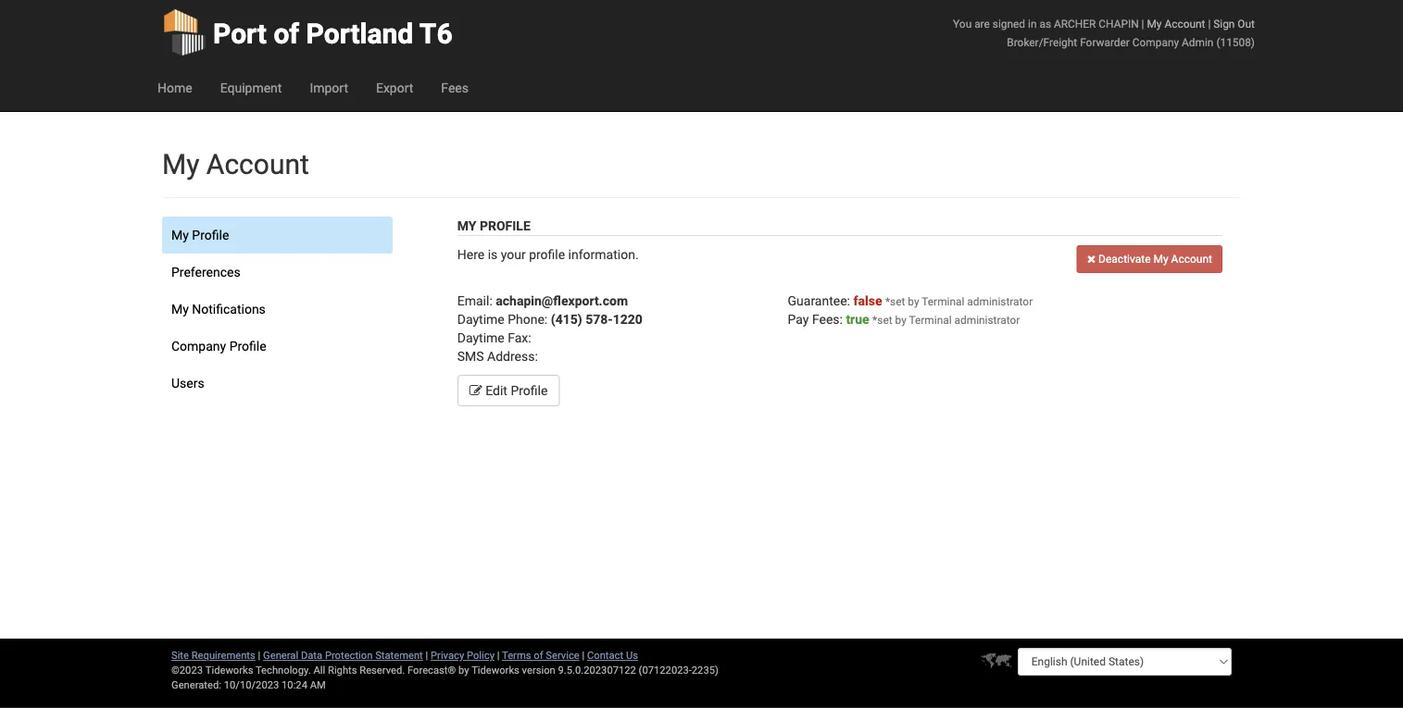 Task type: locate. For each thing, give the bounding box(es) containing it.
1 horizontal spatial of
[[534, 650, 543, 662]]

my profile
[[457, 218, 531, 233], [171, 227, 229, 243]]

account right deactivate
[[1172, 253, 1213, 266]]

home button
[[144, 65, 206, 111]]

fees button
[[427, 65, 483, 111]]

account up admin
[[1165, 17, 1206, 30]]

forecast®
[[408, 665, 456, 677]]

0 vertical spatial of
[[274, 17, 299, 50]]

site requirements link
[[171, 650, 256, 662]]

daytime
[[457, 312, 505, 327], [457, 330, 505, 346]]

by down privacy policy link
[[459, 665, 469, 677]]

2 vertical spatial by
[[459, 665, 469, 677]]

0 vertical spatial administrator
[[968, 295, 1033, 308]]

my right deactivate
[[1154, 253, 1169, 266]]

account
[[1165, 17, 1206, 30], [206, 148, 309, 181], [1172, 253, 1213, 266]]

sign
[[1214, 17, 1235, 30]]

of right port
[[274, 17, 299, 50]]

daytime up sms
[[457, 330, 505, 346]]

reserved.
[[360, 665, 405, 677]]

my down "home" dropdown button
[[162, 148, 200, 181]]

port of portland t6 link
[[162, 0, 453, 65]]

achapin@flexport.com
[[496, 293, 628, 309]]

1 horizontal spatial my profile
[[457, 218, 531, 233]]

1 vertical spatial company
[[171, 339, 226, 354]]

by inside site requirements | general data protection statement | privacy policy | terms of service | contact us ©2023 tideworks technology. all rights reserved. forecast® by tideworks version 9.5.0.202307122 (07122023-2235) generated: 10/10/2023 10:24 am
[[459, 665, 469, 677]]

profile right edit
[[511, 383, 548, 398]]

preferences
[[171, 265, 241, 280]]

578-
[[586, 312, 613, 327]]

email:
[[457, 293, 493, 309]]

| up 9.5.0.202307122
[[582, 650, 585, 662]]

here
[[457, 247, 485, 262]]

my
[[1147, 17, 1162, 30], [162, 148, 200, 181], [457, 218, 477, 233], [171, 227, 189, 243], [1154, 253, 1169, 266], [171, 302, 189, 317]]

daytime down email:
[[457, 312, 505, 327]]

0 horizontal spatial by
[[459, 665, 469, 677]]

false
[[854, 293, 882, 309]]

0 vertical spatial company
[[1133, 36, 1180, 49]]

fax:
[[508, 330, 531, 346]]

guarantee:
[[788, 293, 851, 309]]

profile inside edit profile button
[[511, 383, 548, 398]]

edit profile button
[[457, 375, 560, 407]]

9.5.0.202307122
[[558, 665, 636, 677]]

generated:
[[171, 680, 221, 692]]

my profile up is at the top of the page
[[457, 218, 531, 233]]

1 horizontal spatial by
[[895, 314, 907, 327]]

0 vertical spatial account
[[1165, 17, 1206, 30]]

general data protection statement link
[[263, 650, 423, 662]]

my profile for preferences
[[171, 227, 229, 243]]

administrator
[[968, 295, 1033, 308], [955, 314, 1020, 327]]

export
[[376, 80, 414, 95]]

of
[[274, 17, 299, 50], [534, 650, 543, 662]]

you are signed in as archer chapin | my account | sign out broker/freight forwarder company admin (11508)
[[953, 17, 1255, 49]]

profile
[[480, 218, 531, 233], [192, 227, 229, 243], [229, 339, 267, 354], [511, 383, 548, 398]]

2 daytime from the top
[[457, 330, 505, 346]]

contact us link
[[587, 650, 638, 662]]

protection
[[325, 650, 373, 662]]

(415)
[[551, 312, 582, 327]]

1 vertical spatial of
[[534, 650, 543, 662]]

account inside you are signed in as archer chapin | my account | sign out broker/freight forwarder company admin (11508)
[[1165, 17, 1206, 30]]

site requirements | general data protection statement | privacy policy | terms of service | contact us ©2023 tideworks technology. all rights reserved. forecast® by tideworks version 9.5.0.202307122 (07122023-2235) generated: 10/10/2023 10:24 am
[[171, 650, 719, 692]]

times image
[[1087, 253, 1096, 265]]

2 vertical spatial account
[[1172, 253, 1213, 266]]

profile up your
[[480, 218, 531, 233]]

are
[[975, 17, 990, 30]]

2 horizontal spatial by
[[908, 295, 920, 308]]

my account link
[[1147, 17, 1206, 30]]

email: achapin@flexport.com daytime phone: (415) 578-1220 daytime fax: sms address:
[[457, 293, 643, 364]]

policy
[[467, 650, 495, 662]]

*set right "false"
[[886, 295, 906, 308]]

1 horizontal spatial company
[[1133, 36, 1180, 49]]

tideworks
[[472, 665, 520, 677]]

1 vertical spatial daytime
[[457, 330, 505, 346]]

my profile up "preferences"
[[171, 227, 229, 243]]

information.
[[569, 247, 639, 262]]

us
[[626, 650, 638, 662]]

your
[[501, 247, 526, 262]]

privacy
[[431, 650, 464, 662]]

terminal right "false"
[[922, 295, 965, 308]]

equipment button
[[206, 65, 296, 111]]

account down equipment popup button
[[206, 148, 309, 181]]

1 vertical spatial by
[[895, 314, 907, 327]]

sign out link
[[1214, 17, 1255, 30]]

| up tideworks
[[497, 650, 500, 662]]

by right "false"
[[908, 295, 920, 308]]

0 vertical spatial *set
[[886, 295, 906, 308]]

terminal right true on the right top
[[909, 314, 952, 327]]

broker/freight
[[1007, 36, 1078, 49]]

chapin
[[1099, 17, 1139, 30]]

terms
[[502, 650, 531, 662]]

company up users
[[171, 339, 226, 354]]

by right true on the right top
[[895, 314, 907, 327]]

my right chapin
[[1147, 17, 1162, 30]]

my down "preferences"
[[171, 302, 189, 317]]

edit profile
[[482, 383, 548, 398]]

company
[[1133, 36, 1180, 49], [171, 339, 226, 354]]

0 horizontal spatial my profile
[[171, 227, 229, 243]]

|
[[1142, 17, 1145, 30], [1209, 17, 1211, 30], [258, 650, 261, 662], [426, 650, 428, 662], [497, 650, 500, 662], [582, 650, 585, 662]]

t6
[[420, 17, 453, 50]]

1 vertical spatial administrator
[[955, 314, 1020, 327]]

requirements
[[192, 650, 256, 662]]

my inside you are signed in as archer chapin | my account | sign out broker/freight forwarder company admin (11508)
[[1147, 17, 1162, 30]]

*set down "false"
[[873, 314, 893, 327]]

0 vertical spatial daytime
[[457, 312, 505, 327]]

service
[[546, 650, 580, 662]]

deactivate my account
[[1096, 253, 1213, 266]]

1 daytime from the top
[[457, 312, 505, 327]]

import button
[[296, 65, 362, 111]]

0 horizontal spatial of
[[274, 17, 299, 50]]

by
[[908, 295, 920, 308], [895, 314, 907, 327], [459, 665, 469, 677]]

users
[[171, 376, 204, 391]]

0 horizontal spatial company
[[171, 339, 226, 354]]

*set
[[886, 295, 906, 308], [873, 314, 893, 327]]

profile
[[529, 247, 565, 262]]

company down my account link
[[1133, 36, 1180, 49]]

of up version
[[534, 650, 543, 662]]

version
[[522, 665, 556, 677]]

forwarder
[[1080, 36, 1130, 49]]

port of portland t6
[[213, 17, 453, 50]]



Task type: describe. For each thing, give the bounding box(es) containing it.
1 vertical spatial account
[[206, 148, 309, 181]]

| left sign
[[1209, 17, 1211, 30]]

company profile
[[171, 339, 267, 354]]

notifications
[[192, 302, 266, 317]]

deactivate my account button
[[1077, 246, 1223, 273]]

1 vertical spatial *set
[[873, 314, 893, 327]]

home
[[158, 80, 192, 95]]

site
[[171, 650, 189, 662]]

equipment
[[220, 80, 282, 95]]

data
[[301, 650, 323, 662]]

am
[[310, 680, 326, 692]]

phone:
[[508, 312, 548, 327]]

my up here
[[457, 218, 477, 233]]

deactivate
[[1099, 253, 1151, 266]]

edit
[[486, 383, 508, 398]]

admin
[[1182, 36, 1214, 49]]

fees:
[[812, 312, 843, 327]]

out
[[1238, 17, 1255, 30]]

(11508)
[[1217, 36, 1255, 49]]

profile down notifications
[[229, 339, 267, 354]]

my up "preferences"
[[171, 227, 189, 243]]

all
[[314, 665, 325, 677]]

account inside button
[[1172, 253, 1213, 266]]

statement
[[375, 650, 423, 662]]

archer
[[1054, 17, 1096, 30]]

portland
[[306, 17, 413, 50]]

my account
[[162, 148, 309, 181]]

in
[[1028, 17, 1037, 30]]

my notifications
[[171, 302, 266, 317]]

1 vertical spatial terminal
[[909, 314, 952, 327]]

0 vertical spatial terminal
[[922, 295, 965, 308]]

as
[[1040, 17, 1052, 30]]

sms
[[457, 349, 484, 364]]

import
[[310, 80, 348, 95]]

is
[[488, 247, 498, 262]]

10:24
[[282, 680, 308, 692]]

rights
[[328, 665, 357, 677]]

export button
[[362, 65, 427, 111]]

pay
[[788, 312, 809, 327]]

10/10/2023
[[224, 680, 279, 692]]

1220
[[613, 312, 643, 327]]

you
[[953, 17, 972, 30]]

0 vertical spatial by
[[908, 295, 920, 308]]

| left general
[[258, 650, 261, 662]]

contact
[[587, 650, 624, 662]]

here is your profile information.
[[457, 247, 639, 262]]

port
[[213, 17, 267, 50]]

technology.
[[256, 665, 311, 677]]

signed
[[993, 17, 1026, 30]]

guarantee: false *set by terminal administrator pay fees: true *set by terminal administrator
[[788, 293, 1033, 327]]

true
[[846, 312, 870, 327]]

pencil square o image
[[470, 384, 482, 397]]

terms of service link
[[502, 650, 580, 662]]

fees
[[441, 80, 469, 95]]

my profile for here is your profile information.
[[457, 218, 531, 233]]

address:
[[487, 349, 538, 364]]

general
[[263, 650, 298, 662]]

privacy policy link
[[431, 650, 495, 662]]

(07122023-
[[639, 665, 692, 677]]

of inside site requirements | general data protection statement | privacy policy | terms of service | contact us ©2023 tideworks technology. all rights reserved. forecast® by tideworks version 9.5.0.202307122 (07122023-2235) generated: 10/10/2023 10:24 am
[[534, 650, 543, 662]]

| right chapin
[[1142, 17, 1145, 30]]

profile up "preferences"
[[192, 227, 229, 243]]

my inside button
[[1154, 253, 1169, 266]]

2235)
[[692, 665, 719, 677]]

company inside you are signed in as archer chapin | my account | sign out broker/freight forwarder company admin (11508)
[[1133, 36, 1180, 49]]

©2023 tideworks
[[171, 665, 253, 677]]

| up forecast®
[[426, 650, 428, 662]]



Task type: vqa. For each thing, say whether or not it's contained in the screenshot.
the top administrator
yes



